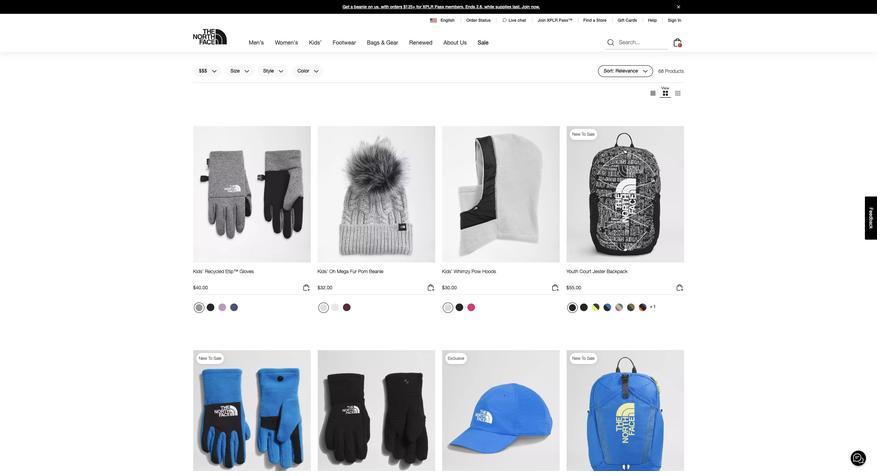 Task type: describe. For each thing, give the bounding box(es) containing it.
cave blue/tnf black/mandarin image
[[639, 304, 647, 312]]

get
[[343, 4, 350, 9]]

logo
[[603, 46, 614, 52]]

box
[[594, 46, 602, 52]]

tnf black radio left gardenia white option
[[443, 80, 453, 90]]

sort: relevance button
[[598, 65, 653, 77]]

gardenia white radio for kids' suave oso mitts
[[205, 79, 216, 90]]

backpack
[[607, 269, 628, 275]]

us
[[460, 39, 467, 46]]

Dark Sage/Misty Sage/Mr.Pink radio
[[614, 302, 625, 314]]

tnf black radio left the mr. pink icon
[[454, 302, 465, 314]]

kids' recycled etip™ gloves button
[[193, 269, 254, 281]]

new for youth mini recon backpack image
[[573, 356, 581, 362]]

get a beanie on us, with orders $125+ for xplr pass members. ends 2.6, while supplies last. join now.
[[343, 4, 540, 9]]

dark sage/misty sage/mr.pink image
[[616, 304, 623, 312]]

view
[[662, 86, 670, 90]]

find
[[584, 18, 592, 23]]

help
[[649, 18, 658, 23]]

cuffed
[[615, 46, 629, 52]]

whimzy
[[454, 269, 471, 275]]

a inside "f e e d b a c k" button
[[869, 222, 875, 224]]

kids' whimzy pow hoods image
[[442, 126, 560, 263]]

youth court jester backpack image
[[567, 126, 685, 263]]

kids' oh mega fur pom beanie image
[[318, 126, 435, 263]]

relevance
[[616, 68, 639, 74]]

$32.00 button
[[318, 284, 435, 296]]

tnf black/tnf white image
[[580, 304, 588, 312]]

oso for earband
[[468, 46, 477, 52]]

kids' suave oso beanie image
[[318, 0, 435, 40]]

kids' suave oso beanie button
[[318, 46, 368, 58]]

tnf light grey heather image for $32.00
[[320, 305, 327, 312]]

tnf light grey heather image for $30.00
[[445, 305, 452, 312]]

find a store link
[[584, 18, 607, 23]]

f e e d b a c k
[[869, 208, 875, 229]]

footwear link
[[333, 33, 356, 52]]

1 vertical spatial xplr
[[547, 18, 558, 23]]

gift cards link
[[618, 18, 638, 23]]

live chat
[[509, 18, 526, 23]]

new to sale for youth court jester backpack image
[[573, 132, 595, 137]]

order
[[467, 18, 478, 23]]

$30.00
[[442, 285, 457, 291]]

renewed
[[410, 39, 433, 46]]

1 horizontal spatial 1
[[680, 43, 681, 47]]

Utility Brown Camo Texture Print/Pine Needle radio
[[626, 302, 637, 314]]

last.
[[513, 4, 521, 9]]

pow
[[472, 269, 481, 275]]

style
[[263, 68, 274, 74]]

Solar Blue radio
[[568, 80, 578, 90]]

TNF Black TNF Marker Logo Print/TNF Black radio
[[568, 303, 578, 314]]

0 horizontal spatial tnf black image
[[445, 82, 452, 89]]

kids' horizon hat image
[[442, 350, 560, 472]]

to for second kids' denali etip™ gloves image from the right
[[208, 356, 213, 362]]

to for youth court jester backpack image
[[582, 132, 586, 137]]

kids' suave oso mitts image
[[193, 0, 311, 40]]

while
[[485, 4, 495, 9]]

$$$
[[199, 68, 207, 74]]

0 vertical spatial xplr
[[423, 4, 434, 9]]

beanie for kids' oh mega fur pom beanie
[[370, 269, 384, 275]]

kids' for kids' oh mega fur pom beanie
[[318, 269, 328, 275]]

tnf black image for kids' suave oso mitts
[[196, 82, 203, 89]]

f
[[869, 208, 875, 211]]

tnf medium grey heather image
[[196, 305, 203, 312]]

TNF Black/TNF White radio
[[579, 302, 590, 314]]

utility brown camo texture print/pine needle image
[[628, 304, 635, 312]]

youth court jester backpack
[[567, 269, 628, 275]]

supplies
[[496, 4, 512, 9]]

sort:
[[604, 68, 615, 74]]

status
[[479, 18, 491, 23]]

tnf light grey heather radio for $32.00
[[319, 303, 329, 314]]

$40.00 button
[[193, 284, 311, 296]]

etip™
[[226, 269, 238, 275]]

men's
[[249, 39, 264, 46]]

live chat button
[[502, 17, 527, 24]]

cave blue image
[[230, 304, 238, 312]]

beanie for kids' tnf™ box logo cuffed beanie
[[630, 46, 645, 52]]

kids' for kids' recycled etip™ gloves
[[193, 269, 204, 275]]

pass™
[[559, 18, 573, 23]]

tnf black radio right tnf medium grey heather 'option'
[[205, 302, 216, 314]]

pass
[[435, 4, 444, 9]]

kids' recycled etip™ gloves
[[193, 269, 254, 275]]

tnf black image for kids' suave oso beanie
[[320, 82, 327, 89]]

2 kids' denali etip™ gloves image from the left
[[318, 350, 435, 472]]

about
[[444, 39, 459, 46]]

kids' whimzy pow hoods button
[[442, 269, 497, 281]]

gardenia white radio left boysenberry radio
[[330, 302, 341, 314]]

2 e from the top
[[869, 213, 875, 216]]

kids' suave oso earband button
[[442, 46, 496, 58]]

lupine image for lupine radio on the right top of the page
[[580, 81, 588, 89]]

a for beanie
[[351, 4, 353, 9]]

1 inside button
[[654, 305, 656, 310]]

on
[[368, 4, 373, 9]]

68
[[659, 68, 664, 74]]

kids' tnf™ box logo cuffed beanie button
[[567, 46, 645, 58]]

order status
[[467, 18, 491, 23]]

$32.00
[[318, 285, 333, 291]]

recycled
[[205, 269, 224, 275]]

order status link
[[467, 18, 491, 23]]

&
[[382, 39, 385, 46]]

super sonic blue/tnf black image
[[604, 304, 612, 312]]

bags & gear link
[[367, 33, 399, 52]]

view button
[[660, 86, 672, 101]]

help link
[[649, 18, 658, 23]]

b
[[869, 219, 875, 222]]

mitts
[[229, 46, 239, 52]]

+
[[650, 305, 653, 310]]

Mr. Pink radio
[[466, 302, 477, 314]]

68 products status
[[659, 65, 685, 77]]

kids'
[[309, 39, 322, 46]]

Gardenia White radio
[[454, 79, 465, 90]]

store
[[597, 18, 607, 23]]

women's link
[[275, 33, 298, 52]]

to for youth mini recon backpack image
[[582, 356, 586, 362]]

lupine image for lupine option
[[219, 304, 226, 312]]

oso for mitts
[[219, 46, 228, 52]]

about us
[[444, 39, 467, 46]]

68 products
[[659, 68, 685, 74]]

kids' suave oso mitts button
[[193, 46, 239, 58]]

$$$ button
[[193, 65, 222, 77]]

f e e d b a c k button
[[866, 197, 878, 240]]

kids' tnf™ box logo cuffed beanie image
[[567, 0, 685, 40]]



Task type: vqa. For each thing, say whether or not it's contained in the screenshot.
"Live chat" button
yes



Task type: locate. For each thing, give the bounding box(es) containing it.
1 link
[[672, 37, 684, 48]]

sort: relevance
[[604, 68, 639, 74]]

style button
[[258, 65, 289, 77]]

1 horizontal spatial suave
[[330, 46, 343, 52]]

a right find
[[593, 18, 596, 23]]

gardenia white image right tnf black option
[[207, 81, 214, 89]]

e up d
[[869, 211, 875, 213]]

tnf black image left the mr. pink icon
[[456, 304, 463, 312]]

kids' for kids' whimzy pow hoods
[[442, 269, 453, 275]]

gardenia white radio right tnf black option
[[205, 79, 216, 90]]

Lupine radio
[[217, 302, 228, 314]]

tnf black image right tnf medium grey heather 'option'
[[207, 304, 214, 312]]

sign in
[[669, 18, 682, 23]]

tnf light grey heather image down $30.00
[[445, 305, 452, 312]]

kids' inside kids' recycled etip™ gloves button
[[193, 269, 204, 275]]

0 vertical spatial lupine image
[[580, 81, 588, 89]]

kids' denali etip™ gloves image
[[193, 350, 311, 472], [318, 350, 435, 472]]

gardenia white image down "kids' suave oso beanie" button
[[331, 81, 339, 89]]

1 horizontal spatial gardenia white image
[[456, 81, 463, 89]]

1 horizontal spatial tnf light grey heather image
[[445, 305, 452, 312]]

lupine image left cave blue option
[[219, 304, 226, 312]]

solar blue image
[[569, 82, 576, 89]]

boysenberry image
[[343, 304, 351, 312]]

TNF Black radio
[[194, 80, 204, 90]]

join down now.
[[538, 18, 546, 23]]

kids' link
[[309, 33, 322, 52]]

kids' left oh
[[318, 269, 328, 275]]

members.
[[446, 4, 465, 9]]

kids' suave oso beanie
[[318, 46, 368, 52]]

kids' inside "kids' suave oso beanie" button
[[318, 46, 328, 52]]

1 e from the top
[[869, 211, 875, 213]]

kids' suave oso earband
[[442, 46, 496, 52]]

oso left mitts
[[219, 46, 228, 52]]

tnf black image left gardenia white option
[[445, 82, 452, 89]]

gardenia white image for kids' suave oso earband
[[456, 81, 463, 89]]

0 horizontal spatial kids' denali etip™ gloves image
[[193, 350, 311, 472]]

e up b
[[869, 213, 875, 216]]

lupine image inside option
[[219, 304, 226, 312]]

1 tnf light grey heather image from the left
[[320, 305, 327, 312]]

a for store
[[593, 18, 596, 23]]

$55.00
[[567, 285, 582, 291]]

1 horizontal spatial lupine image
[[580, 81, 588, 89]]

tnf black image down $$$ at the left top
[[196, 82, 203, 89]]

tnf™
[[579, 46, 592, 52]]

2 tnf light grey heather radio from the left
[[443, 303, 453, 314]]

oso inside the kids' suave oso mitts "button"
[[219, 46, 228, 52]]

TNF Light Grey Heather radio
[[319, 303, 329, 314], [443, 303, 453, 314]]

gift
[[618, 18, 625, 23]]

1 horizontal spatial a
[[593, 18, 596, 23]]

court
[[580, 269, 592, 275]]

1 gardenia white image from the left
[[207, 81, 214, 89]]

english link
[[431, 17, 456, 24]]

0 horizontal spatial lupine image
[[219, 304, 226, 312]]

close image
[[675, 5, 684, 8]]

bags & gear
[[367, 39, 399, 46]]

tnf light grey heather image down $32.00
[[320, 305, 327, 312]]

0 vertical spatial tnf black image
[[445, 82, 452, 89]]

beanie right pom
[[370, 269, 384, 275]]

kids' inside kids' tnf™ box logo cuffed beanie button
[[567, 46, 577, 52]]

join xplr pass™
[[538, 18, 573, 23]]

suave down the us
[[454, 46, 467, 52]]

1 down the in
[[680, 43, 681, 47]]

tnf black radio down color dropdown button
[[319, 80, 329, 90]]

0 horizontal spatial tnf light grey heather radio
[[319, 303, 329, 314]]

+ 1
[[650, 305, 656, 310]]

join right 'last.' at the top of page
[[522, 4, 530, 9]]

1 horizontal spatial beanie
[[370, 269, 384, 275]]

sale link
[[478, 33, 489, 52]]

0 horizontal spatial join
[[522, 4, 530, 9]]

$125+
[[404, 4, 416, 9]]

+ 1 button
[[649, 302, 658, 312]]

the north face home page image
[[193, 29, 227, 45]]

search all image
[[607, 38, 615, 47]]

e
[[869, 211, 875, 213], [869, 213, 875, 216]]

1 vertical spatial 1
[[654, 305, 656, 310]]

suave inside "kids' suave oso beanie" button
[[330, 46, 343, 52]]

0 horizontal spatial suave
[[205, 46, 218, 52]]

kids' down about
[[442, 46, 453, 52]]

1 horizontal spatial oso
[[344, 46, 353, 52]]

1 vertical spatial gardenia white image
[[331, 304, 339, 312]]

color
[[298, 68, 309, 74]]

2.6,
[[477, 4, 484, 9]]

gardenia white radio for kids' suave oso beanie
[[330, 79, 341, 90]]

oso inside "kids' suave oso beanie" button
[[344, 46, 353, 52]]

earband
[[478, 46, 496, 52]]

oso for beanie
[[344, 46, 353, 52]]

tnf light grey heather radio down $30.00
[[443, 303, 453, 314]]

1 horizontal spatial xplr
[[547, 18, 558, 23]]

new for second kids' denali etip™ gloves image from the right
[[199, 356, 207, 362]]

2 tnf light grey heather image from the left
[[445, 305, 452, 312]]

kids' whimzy pow hoods
[[442, 269, 497, 275]]

gardenia white image
[[207, 81, 214, 89], [456, 81, 463, 89]]

renewed link
[[410, 33, 433, 52]]

0 horizontal spatial beanie
[[354, 46, 368, 52]]

2 horizontal spatial a
[[869, 222, 875, 224]]

tnf black image
[[445, 82, 452, 89], [456, 304, 463, 312]]

gardenia white image
[[331, 81, 339, 89], [331, 304, 339, 312]]

1 gardenia white image from the top
[[331, 81, 339, 89]]

TNF Black radio
[[319, 80, 329, 90], [443, 80, 453, 90], [205, 302, 216, 314], [454, 302, 465, 314]]

english
[[441, 18, 455, 23]]

2 horizontal spatial suave
[[454, 46, 467, 52]]

xplr right for
[[423, 4, 434, 9]]

bags
[[367, 39, 380, 46]]

women's
[[275, 39, 298, 46]]

sign in button
[[669, 18, 682, 23]]

gardenia white image inside option
[[456, 81, 463, 89]]

0 horizontal spatial tnf light grey heather image
[[320, 305, 327, 312]]

kids' recycled etip™ gloves image
[[193, 126, 311, 263]]

kids' for kids' tnf™ box logo cuffed beanie
[[567, 46, 577, 52]]

2 oso from the left
[[344, 46, 353, 52]]

kids' oh mega fur pom beanie
[[318, 269, 384, 275]]

ends
[[466, 4, 476, 9]]

xplr left pass™
[[547, 18, 558, 23]]

mr. pink image
[[468, 304, 475, 312]]

gardenia white image left boysenberry radio
[[331, 304, 339, 312]]

Cave Blue radio
[[229, 302, 240, 314]]

0 horizontal spatial a
[[351, 4, 353, 9]]

gardenia white image down kids' suave oso earband 'button' on the right
[[456, 81, 463, 89]]

oso down the 'footwear'
[[344, 46, 353, 52]]

0 vertical spatial 1
[[680, 43, 681, 47]]

chat
[[518, 18, 526, 23]]

1 horizontal spatial tnf light grey heather radio
[[443, 303, 453, 314]]

asphalt grey/led yellow image
[[592, 304, 600, 312]]

Lupine radio
[[579, 79, 590, 90]]

0 vertical spatial join
[[522, 4, 530, 9]]

gear
[[387, 39, 399, 46]]

join
[[522, 4, 530, 9], [538, 18, 546, 23]]

tnf black tnf marker logo print/tnf black image
[[569, 305, 576, 312]]

pom
[[358, 269, 368, 275]]

1 horizontal spatial join
[[538, 18, 546, 23]]

0 horizontal spatial 1
[[654, 305, 656, 310]]

footwear
[[333, 39, 356, 46]]

gloves
[[240, 269, 254, 275]]

1 right +
[[654, 305, 656, 310]]

2 horizontal spatial oso
[[468, 46, 477, 52]]

2 horizontal spatial beanie
[[630, 46, 645, 52]]

kids' left whimzy
[[442, 269, 453, 275]]

gift cards
[[618, 18, 638, 23]]

beanie
[[354, 4, 367, 9]]

kids' left tnf™
[[567, 46, 577, 52]]

3 suave from the left
[[454, 46, 467, 52]]

tnf black image
[[196, 82, 203, 89], [320, 82, 327, 89], [207, 304, 214, 312]]

youth court jester backpack button
[[567, 269, 628, 281]]

orders
[[390, 4, 403, 9]]

2 vertical spatial a
[[869, 222, 875, 224]]

2 suave from the left
[[330, 46, 343, 52]]

1 vertical spatial a
[[593, 18, 596, 23]]

c
[[869, 224, 875, 227]]

0 horizontal spatial gardenia white image
[[207, 81, 214, 89]]

kids' suave oso mitts
[[193, 46, 239, 52]]

tnf light grey heather radio down $32.00
[[319, 303, 329, 314]]

for
[[417, 4, 422, 9]]

kids' oh mega fur pom beanie button
[[318, 269, 384, 281]]

1 suave from the left
[[205, 46, 218, 52]]

sale
[[478, 39, 489, 46], [587, 132, 595, 137], [214, 356, 221, 362], [587, 356, 595, 362]]

1 vertical spatial tnf black image
[[456, 304, 463, 312]]

youth mini recon backpack image
[[567, 350, 685, 472]]

kids'
[[193, 46, 204, 52], [318, 46, 328, 52], [442, 46, 453, 52], [567, 46, 577, 52], [193, 269, 204, 275], [318, 269, 328, 275], [442, 269, 453, 275]]

jester
[[593, 269, 606, 275]]

kids' for kids' suave oso beanie
[[318, 46, 328, 52]]

kids' inside kids' oh mega fur pom beanie button
[[318, 269, 328, 275]]

gardenia white image for kids' suave oso mitts
[[207, 81, 214, 89]]

oh
[[330, 269, 336, 275]]

suave for earband
[[454, 46, 467, 52]]

beanie right the cuffed
[[630, 46, 645, 52]]

find a store
[[584, 18, 607, 23]]

tnf light grey heather image
[[320, 305, 327, 312], [445, 305, 452, 312]]

1
[[680, 43, 681, 47], [654, 305, 656, 310]]

a up k
[[869, 222, 875, 224]]

k
[[869, 227, 875, 229]]

2 gardenia white image from the top
[[331, 304, 339, 312]]

suave for mitts
[[205, 46, 218, 52]]

2 gardenia white image from the left
[[456, 81, 463, 89]]

sign
[[669, 18, 677, 23]]

with
[[381, 4, 389, 9]]

1 vertical spatial join
[[538, 18, 546, 23]]

kids' tnf™ box logo cuffed beanie
[[567, 46, 645, 52]]

oso
[[219, 46, 228, 52], [344, 46, 353, 52], [468, 46, 477, 52]]

Asphalt Grey/Led Yellow radio
[[590, 302, 602, 314]]

TNF Medium Grey Heather radio
[[194, 303, 204, 314]]

Boysenberry radio
[[341, 302, 352, 314]]

tnf light grey heather radio for $30.00
[[443, 303, 453, 314]]

suave down "the north face home page" image
[[205, 46, 218, 52]]

gardenia white image for gardenia white radio left of boysenberry radio
[[331, 304, 339, 312]]

products
[[666, 68, 685, 74]]

new for youth court jester backpack image
[[573, 132, 581, 137]]

1 tnf light grey heather radio from the left
[[319, 303, 329, 314]]

suave down the 'footwear'
[[330, 46, 343, 52]]

oso inside kids' suave oso earband 'button'
[[468, 46, 477, 52]]

size button
[[225, 65, 255, 77]]

0 vertical spatial a
[[351, 4, 353, 9]]

hoods
[[483, 269, 497, 275]]

kids' inside the kids' suave oso mitts "button"
[[193, 46, 204, 52]]

tnf black image down color dropdown button
[[320, 82, 327, 89]]

gardenia white radio down "kids' suave oso beanie" button
[[330, 79, 341, 90]]

a inside "get a beanie on us, with orders $125+ for xplr pass members. ends 2.6, while supplies last. join now." link
[[351, 4, 353, 9]]

0 horizontal spatial oso
[[219, 46, 228, 52]]

1 kids' denali etip™ gloves image from the left
[[193, 350, 311, 472]]

suave inside kids' suave oso earband 'button'
[[454, 46, 467, 52]]

kids' for kids' suave oso earband
[[442, 46, 453, 52]]

kids' suave oso earband image
[[442, 0, 560, 40]]

a right 'get'
[[351, 4, 353, 9]]

1 vertical spatial lupine image
[[219, 304, 226, 312]]

join xplr pass™ link
[[538, 18, 573, 23]]

2 horizontal spatial tnf black image
[[320, 82, 327, 89]]

Search search field
[[606, 35, 668, 49]]

gardenia white image for gardenia white radio associated with kids' suave oso beanie
[[331, 81, 339, 89]]

$choose color$ option group
[[193, 79, 217, 93], [318, 79, 341, 93], [442, 79, 466, 93], [567, 79, 590, 93], [193, 302, 240, 316], [318, 302, 353, 316], [442, 302, 478, 316], [567, 302, 649, 316]]

mega
[[337, 269, 349, 275]]

new to sale for youth mini recon backpack image
[[573, 356, 595, 362]]

suave for beanie
[[330, 46, 343, 52]]

0 horizontal spatial xplr
[[423, 4, 434, 9]]

1 horizontal spatial kids' denali etip™ gloves image
[[318, 350, 435, 472]]

0 horizontal spatial tnf black image
[[196, 82, 203, 89]]

1 horizontal spatial tnf black image
[[456, 304, 463, 312]]

3 oso from the left
[[468, 46, 477, 52]]

view list box
[[647, 86, 685, 101]]

oso left sale link
[[468, 46, 477, 52]]

kids' down kids'
[[318, 46, 328, 52]]

size
[[231, 68, 240, 74]]

cards
[[626, 18, 638, 23]]

kids' left recycled
[[193, 269, 204, 275]]

lupine image
[[580, 81, 588, 89], [219, 304, 226, 312]]

suave inside the kids' suave oso mitts "button"
[[205, 46, 218, 52]]

about us link
[[444, 33, 467, 52]]

0 vertical spatial gardenia white image
[[331, 81, 339, 89]]

kids' inside kids' suave oso earband 'button'
[[442, 46, 453, 52]]

Gardenia White radio
[[205, 79, 216, 90], [330, 79, 341, 90], [330, 302, 341, 314]]

1 oso from the left
[[219, 46, 228, 52]]

lupine image inside radio
[[580, 81, 588, 89]]

1 horizontal spatial tnf black image
[[207, 304, 214, 312]]

lupine image right solar blue option
[[580, 81, 588, 89]]

fur
[[350, 269, 357, 275]]

Cave Blue/TNF Black/Mandarin radio
[[638, 302, 649, 314]]

$30.00 button
[[442, 284, 560, 296]]

Super Sonic Blue/TNF Black radio
[[602, 302, 613, 314]]

kids' for kids' suave oso mitts
[[193, 46, 204, 52]]

youth
[[567, 269, 579, 275]]

$55.00 button
[[567, 284, 685, 296]]

kids' down "the north face home page" image
[[193, 46, 204, 52]]

beanie down bags
[[354, 46, 368, 52]]

kids' inside kids' whimzy pow hoods button
[[442, 269, 453, 275]]

now.
[[531, 4, 540, 9]]



